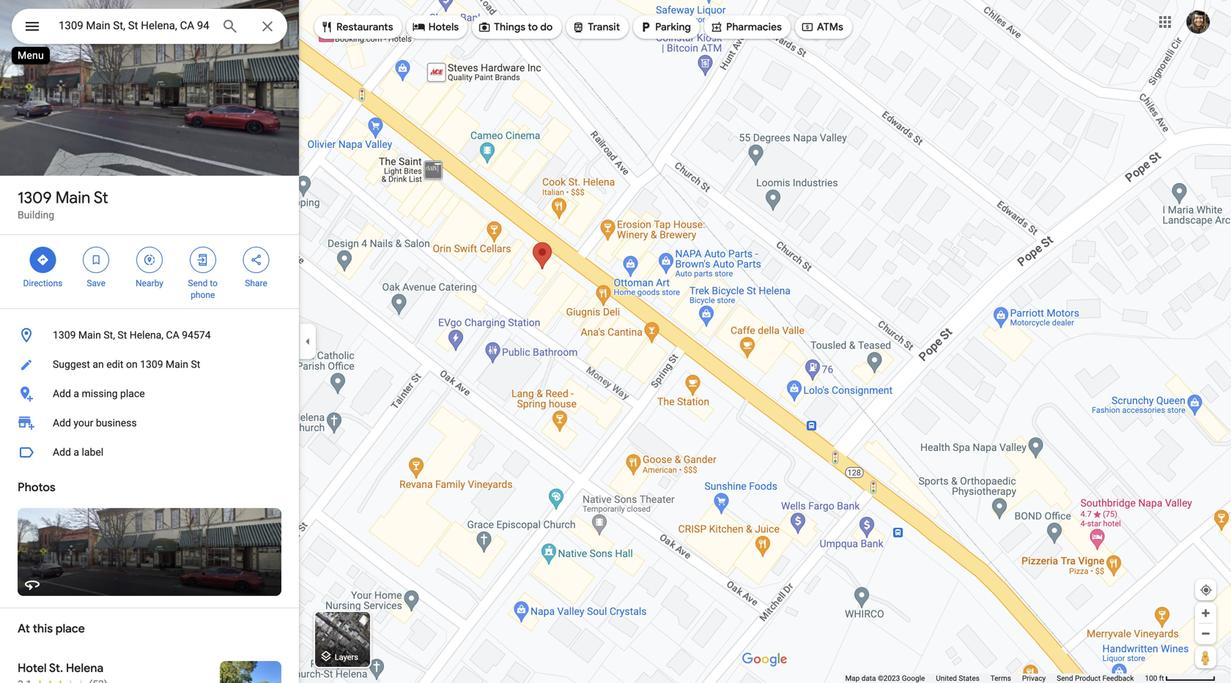 Task type: describe. For each thing, give the bounding box(es) containing it.
to inside send to phone
[[210, 279, 218, 289]]

1309 for st
[[18, 188, 52, 208]]

missing
[[82, 388, 118, 400]]

phone
[[191, 290, 215, 301]]

hotel st. helena
[[18, 662, 104, 677]]

google maps element
[[0, 0, 1231, 684]]

 hotels
[[412, 19, 459, 35]]

1 vertical spatial place
[[56, 622, 85, 637]]

suggest an edit on 1309 main st button
[[0, 350, 299, 380]]

3.1 stars 53 reviews image
[[18, 678, 108, 684]]


[[23, 16, 41, 37]]

at this place
[[18, 622, 85, 637]]

data
[[862, 675, 876, 684]]

send product feedback button
[[1057, 674, 1134, 684]]

map data ©2023 google
[[845, 675, 925, 684]]

place inside add a missing place button
[[120, 388, 145, 400]]

privacy
[[1022, 675, 1046, 684]]

building
[[18, 209, 54, 221]]

send product feedback
[[1057, 675, 1134, 684]]

st inside "button"
[[118, 329, 127, 342]]

layers
[[335, 653, 358, 663]]

do
[[540, 21, 553, 34]]

business
[[96, 417, 137, 430]]

suggest
[[53, 359, 90, 371]]


[[572, 19, 585, 35]]


[[250, 252, 263, 268]]

directions
[[23, 279, 63, 289]]

save
[[87, 279, 106, 289]]

united states button
[[936, 674, 980, 684]]

show your location image
[[1200, 584, 1213, 597]]

this
[[33, 622, 53, 637]]

atms
[[817, 21, 844, 34]]

actions for 1309 main st region
[[0, 235, 299, 309]]

united
[[936, 675, 957, 684]]

st inside 1309 main st building
[[94, 188, 108, 208]]

st,
[[104, 329, 115, 342]]

photos
[[18, 480, 56, 496]]

add your business link
[[0, 409, 299, 438]]


[[710, 19, 723, 35]]

your
[[74, 417, 93, 430]]

©2023
[[878, 675, 900, 684]]

 search field
[[12, 9, 287, 47]]

send to phone
[[188, 279, 218, 301]]

100
[[1145, 675, 1158, 684]]

an
[[93, 359, 104, 371]]

1309 main st building
[[18, 188, 108, 221]]

helena,
[[130, 329, 164, 342]]

footer inside google maps element
[[845, 674, 1145, 684]]

1309 Main St, St Helena, CA 94574 field
[[12, 9, 287, 44]]


[[90, 252, 103, 268]]

google account: giulia masi  
(giulia.masi@adept.ai) image
[[1187, 10, 1210, 34]]

edit
[[106, 359, 124, 371]]

states
[[959, 675, 980, 684]]

transit
[[588, 21, 620, 34]]


[[801, 19, 814, 35]]

none field inside 1309 main st, st helena, ca 94574 field
[[59, 17, 210, 34]]

a for missing
[[74, 388, 79, 400]]

send for send product feedback
[[1057, 675, 1074, 684]]



Task type: vqa. For each thing, say whether or not it's contained in the screenshot.
'3.1 stars 53 Reviews' IMAGE
yes



Task type: locate. For each thing, give the bounding box(es) containing it.
add a label
[[53, 447, 103, 459]]

0 vertical spatial send
[[188, 279, 208, 289]]


[[478, 19, 491, 35]]

united states
[[936, 675, 980, 684]]

0 vertical spatial main
[[55, 188, 90, 208]]

send inside send product feedback 'button'
[[1057, 675, 1074, 684]]

0 horizontal spatial place
[[56, 622, 85, 637]]

feedback
[[1103, 675, 1134, 684]]

2 vertical spatial 1309
[[140, 359, 163, 371]]

1 horizontal spatial st
[[118, 329, 127, 342]]

3 add from the top
[[53, 447, 71, 459]]

place
[[120, 388, 145, 400], [56, 622, 85, 637]]

0 vertical spatial add
[[53, 388, 71, 400]]

add a missing place
[[53, 388, 145, 400]]


[[36, 252, 49, 268]]

st.
[[49, 662, 63, 677]]

add left 'label'
[[53, 447, 71, 459]]

 button
[[12, 9, 53, 47]]

ft
[[1159, 675, 1164, 684]]

a for label
[[74, 447, 79, 459]]

2 vertical spatial st
[[191, 359, 200, 371]]

terms
[[991, 675, 1011, 684]]

main inside 1309 main st building
[[55, 188, 90, 208]]

2 horizontal spatial st
[[191, 359, 200, 371]]

100 ft button
[[1145, 675, 1216, 684]]

add a missing place button
[[0, 380, 299, 409]]

1 vertical spatial 1309
[[53, 329, 76, 342]]

send up the 'phone' on the left top of the page
[[188, 279, 208, 289]]

0 horizontal spatial 1309
[[18, 188, 52, 208]]

1 vertical spatial add
[[53, 417, 71, 430]]

 pharmacies
[[710, 19, 782, 35]]

footer containing map data ©2023 google
[[845, 674, 1145, 684]]


[[412, 19, 426, 35]]

place right this
[[56, 622, 85, 637]]

1309 inside "button"
[[53, 329, 76, 342]]

to inside  things to do
[[528, 21, 538, 34]]

1309
[[18, 188, 52, 208], [53, 329, 76, 342], [140, 359, 163, 371]]

add a label button
[[0, 438, 299, 468]]

send
[[188, 279, 208, 289], [1057, 675, 1074, 684]]

0 vertical spatial place
[[120, 388, 145, 400]]

2 vertical spatial main
[[166, 359, 188, 371]]

a inside "button"
[[74, 447, 79, 459]]

add inside button
[[53, 388, 71, 400]]

0 vertical spatial a
[[74, 388, 79, 400]]

0 vertical spatial 1309
[[18, 188, 52, 208]]

1 vertical spatial to
[[210, 279, 218, 289]]

a inside button
[[74, 388, 79, 400]]

st up 
[[94, 188, 108, 208]]

100 ft
[[1145, 675, 1164, 684]]

hotel st. helena link
[[0, 650, 299, 684]]

2 a from the top
[[74, 447, 79, 459]]

add
[[53, 388, 71, 400], [53, 417, 71, 430], [53, 447, 71, 459]]

1309 up suggest
[[53, 329, 76, 342]]

on
[[126, 359, 138, 371]]

0 vertical spatial to
[[528, 21, 538, 34]]

st right 'st,'
[[118, 329, 127, 342]]

suggest an edit on 1309 main st
[[53, 359, 200, 371]]

google
[[902, 675, 925, 684]]

add for add your business
[[53, 417, 71, 430]]

main for st
[[55, 188, 90, 208]]

pharmacies
[[726, 21, 782, 34]]

2 vertical spatial add
[[53, 447, 71, 459]]

add inside "button"
[[53, 447, 71, 459]]

place down on
[[120, 388, 145, 400]]

to left do at the top left
[[528, 21, 538, 34]]

parking
[[655, 21, 691, 34]]

main inside "button"
[[78, 329, 101, 342]]

send for send to phone
[[188, 279, 208, 289]]

map
[[845, 675, 860, 684]]

to up the 'phone' on the left top of the page
[[210, 279, 218, 289]]

 transit
[[572, 19, 620, 35]]

at
[[18, 622, 30, 637]]

zoom in image
[[1201, 608, 1212, 619]]

st down 94574
[[191, 359, 200, 371]]

terms button
[[991, 674, 1011, 684]]

None field
[[59, 17, 210, 34]]

main inside button
[[166, 359, 188, 371]]

hotels
[[429, 21, 459, 34]]

main down ca
[[166, 359, 188, 371]]

2 horizontal spatial 1309
[[140, 359, 163, 371]]

main left 'st,'
[[78, 329, 101, 342]]

1309 main st main content
[[0, 0, 299, 684]]

 parking
[[639, 19, 691, 35]]

1 horizontal spatial 1309
[[53, 329, 76, 342]]

ca
[[166, 329, 179, 342]]

1309 right on
[[140, 359, 163, 371]]

1 vertical spatial st
[[118, 329, 127, 342]]

 restaurants
[[320, 19, 393, 35]]

1 horizontal spatial to
[[528, 21, 538, 34]]

a
[[74, 388, 79, 400], [74, 447, 79, 459]]

add for add a missing place
[[53, 388, 71, 400]]

show street view coverage image
[[1196, 647, 1217, 669]]

1309 main st, st helena, ca 94574 button
[[0, 321, 299, 350]]

add left the your
[[53, 417, 71, 430]]

a left "missing"
[[74, 388, 79, 400]]

things
[[494, 21, 526, 34]]

add your business
[[53, 417, 137, 430]]

footer
[[845, 674, 1145, 684]]

nearby
[[136, 279, 163, 289]]

zoom out image
[[1201, 629, 1212, 640]]

1 horizontal spatial send
[[1057, 675, 1074, 684]]

1 horizontal spatial place
[[120, 388, 145, 400]]

1309 up "building"
[[18, 188, 52, 208]]

helena
[[66, 662, 104, 677]]

collapse side panel image
[[300, 334, 316, 350]]

1309 for st,
[[53, 329, 76, 342]]

to
[[528, 21, 538, 34], [210, 279, 218, 289]]


[[143, 252, 156, 268]]

a left 'label'
[[74, 447, 79, 459]]

privacy button
[[1022, 674, 1046, 684]]

restaurants
[[336, 21, 393, 34]]

 things to do
[[478, 19, 553, 35]]


[[639, 19, 652, 35]]

94574
[[182, 329, 211, 342]]

1 vertical spatial main
[[78, 329, 101, 342]]

1 vertical spatial a
[[74, 447, 79, 459]]

 atms
[[801, 19, 844, 35]]

0 vertical spatial st
[[94, 188, 108, 208]]

1 vertical spatial send
[[1057, 675, 1074, 684]]

0 horizontal spatial to
[[210, 279, 218, 289]]


[[320, 19, 334, 35]]

main for st,
[[78, 329, 101, 342]]


[[196, 252, 209, 268]]

main
[[55, 188, 90, 208], [78, 329, 101, 342], [166, 359, 188, 371]]

1309 main st, st helena, ca 94574
[[53, 329, 211, 342]]

add for add a label
[[53, 447, 71, 459]]

st
[[94, 188, 108, 208], [118, 329, 127, 342], [191, 359, 200, 371]]

0 horizontal spatial send
[[188, 279, 208, 289]]

0 horizontal spatial st
[[94, 188, 108, 208]]

1309 inside 1309 main st building
[[18, 188, 52, 208]]

main up 
[[55, 188, 90, 208]]

label
[[82, 447, 103, 459]]

add inside 'link'
[[53, 417, 71, 430]]

1309 inside button
[[140, 359, 163, 371]]

hotel
[[18, 662, 47, 677]]

2 add from the top
[[53, 417, 71, 430]]

share
[[245, 279, 267, 289]]

1 add from the top
[[53, 388, 71, 400]]

product
[[1075, 675, 1101, 684]]

send inside send to phone
[[188, 279, 208, 289]]

add down suggest
[[53, 388, 71, 400]]

st inside button
[[191, 359, 200, 371]]

send left product
[[1057, 675, 1074, 684]]

1 a from the top
[[74, 388, 79, 400]]



